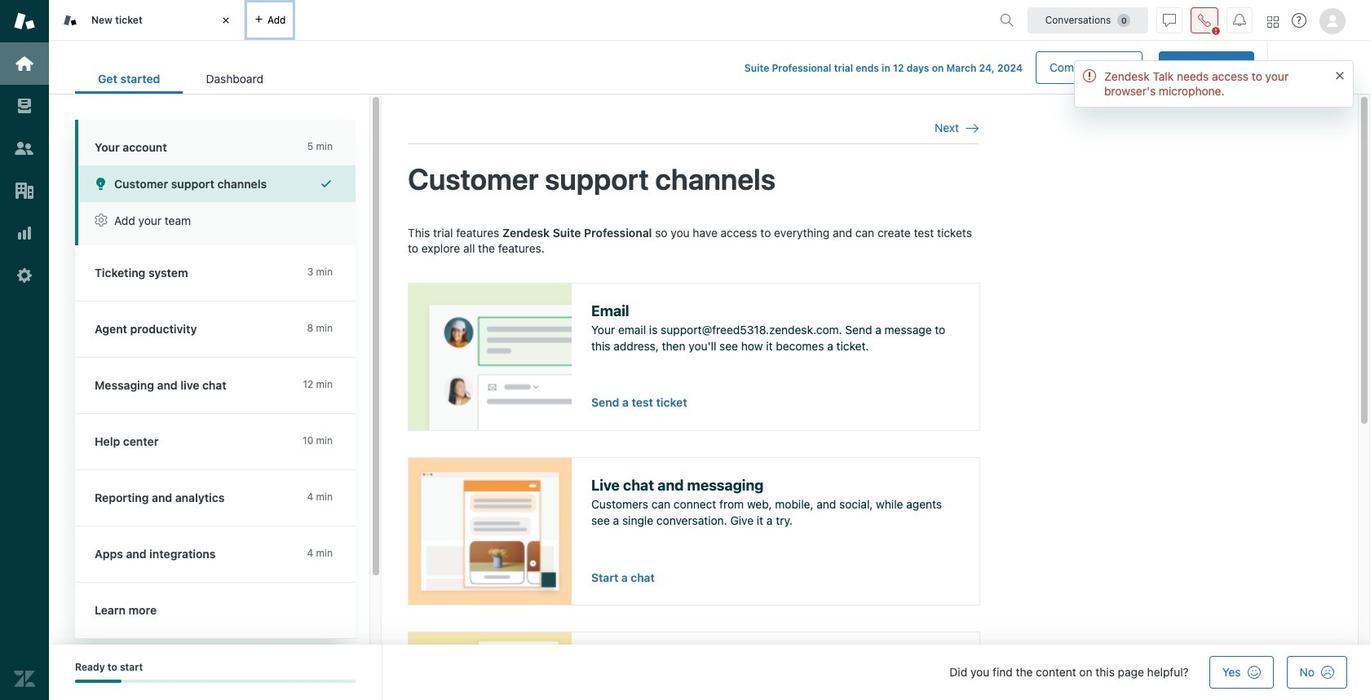 Task type: locate. For each thing, give the bounding box(es) containing it.
footer
[[49, 645, 1371, 701]]

tab list
[[75, 64, 286, 94]]

get started image
[[14, 53, 35, 74]]

progress-bar progress bar
[[75, 681, 356, 684]]

zendesk image
[[14, 669, 35, 690]]

tab
[[49, 0, 245, 41], [183, 64, 286, 94]]

example of email conversation inside of the ticketing system and the customer is asking the agent about reimbursement policy. image
[[409, 284, 572, 431]]

heading
[[75, 120, 356, 166]]

organizations image
[[14, 180, 35, 201]]

admin image
[[14, 265, 35, 286]]

example of how the agent accepts an incoming phone call as well as how to log the details of the call. image
[[409, 633, 572, 701]]

region
[[408, 225, 981, 701]]

tabs tab list
[[49, 0, 994, 41]]



Task type: describe. For each thing, give the bounding box(es) containing it.
1 vertical spatial tab
[[183, 64, 286, 94]]

content-title region
[[408, 161, 979, 199]]

main element
[[0, 0, 49, 701]]

reporting image
[[14, 223, 35, 244]]

progress bar image
[[75, 681, 122, 684]]

0 vertical spatial tab
[[49, 0, 245, 41]]

March 24, 2024 text field
[[947, 62, 1023, 74]]

button displays agent's chat status as invisible. image
[[1163, 13, 1176, 27]]

notifications image
[[1233, 13, 1247, 27]]

customers image
[[14, 138, 35, 159]]

example of conversation inside of messaging and the customer is asking the agent about changing the size of the retail order. image
[[409, 458, 572, 605]]

zendesk support image
[[14, 11, 35, 32]]

views image
[[14, 95, 35, 117]]

zendesk products image
[[1268, 16, 1279, 27]]

close image
[[218, 12, 234, 29]]

get help image
[[1292, 13, 1307, 28]]



